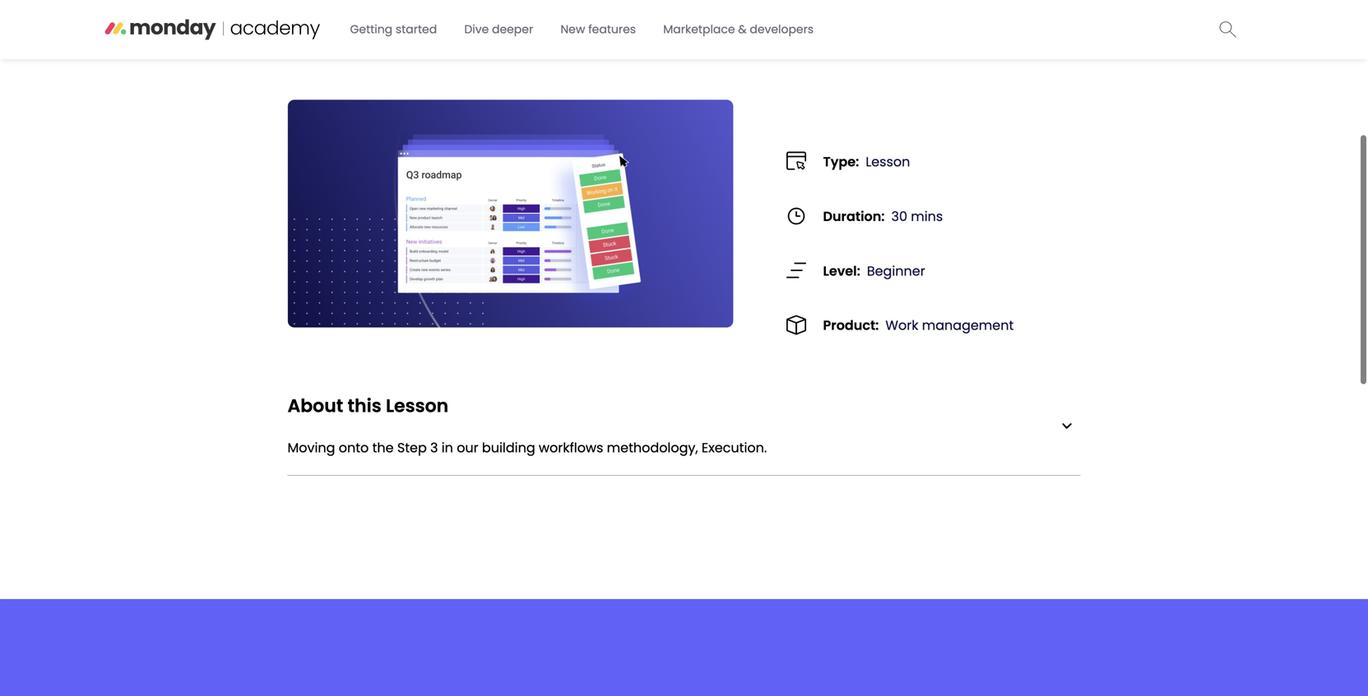Task type: locate. For each thing, give the bounding box(es) containing it.
0 vertical spatial lesson
[[866, 153, 910, 171]]

developers
[[750, 21, 814, 37]]

features
[[588, 21, 636, 37]]

product:
[[823, 316, 879, 335]]

type:
[[823, 153, 859, 171]]

about
[[288, 394, 343, 419]]

marketplace & developers
[[663, 21, 814, 37]]

beginner
[[867, 262, 925, 280]]

marketplace
[[663, 21, 735, 37]]

marketplace & developers link
[[653, 15, 824, 44]]

0 horizontal spatial lesson
[[386, 394, 449, 419]]

dive deeper link
[[454, 15, 543, 44]]

workflows
[[539, 439, 603, 457]]

about this lesson
[[288, 394, 449, 419]]

step
[[397, 439, 427, 457]]

1 horizontal spatial lesson
[[866, 153, 910, 171]]

mins
[[911, 207, 943, 226]]

3
[[430, 439, 438, 457]]

lesson
[[866, 153, 910, 171], [386, 394, 449, 419]]

getting started link
[[340, 15, 447, 44]]

lesson right type:
[[866, 153, 910, 171]]

duration: 30 mins
[[823, 207, 943, 226]]

search logo image
[[1220, 21, 1237, 37]]

30
[[891, 207, 907, 226]]

moving onto the step 3 in our building workflows methodology, execution.
[[288, 439, 767, 457]]

lesson up step
[[386, 394, 449, 419]]

dive
[[464, 21, 489, 37]]

in
[[442, 439, 453, 457]]

1 vertical spatial lesson
[[386, 394, 449, 419]]

new
[[561, 21, 585, 37]]

the
[[372, 439, 394, 457]]

moving
[[288, 439, 335, 457]]

getting started
[[350, 21, 437, 37]]

execution.
[[702, 439, 767, 457]]

building
[[482, 439, 535, 457]]

management
[[922, 316, 1014, 335]]

work
[[886, 316, 919, 335]]

level: beginner
[[823, 262, 925, 280]]



Task type: describe. For each thing, give the bounding box(es) containing it.
dive deeper
[[464, 21, 533, 37]]

this
[[348, 394, 382, 419]]

new features link
[[551, 15, 646, 44]]

type: lesson
[[823, 153, 910, 171]]

monday.com logo image
[[1062, 423, 1072, 430]]

&
[[738, 21, 747, 37]]

academy logo image
[[104, 13, 336, 41]]

product: work management
[[823, 316, 1014, 335]]

new features
[[561, 21, 636, 37]]

started
[[396, 21, 437, 37]]

methodology,
[[607, 439, 698, 457]]

duration:
[[823, 207, 885, 226]]

getting
[[350, 21, 393, 37]]

level:
[[823, 262, 860, 280]]

our
[[457, 439, 479, 457]]

onto
[[339, 439, 369, 457]]

deeper
[[492, 21, 533, 37]]



Task type: vqa. For each thing, say whether or not it's contained in the screenshot.
the bottommost the Our
no



